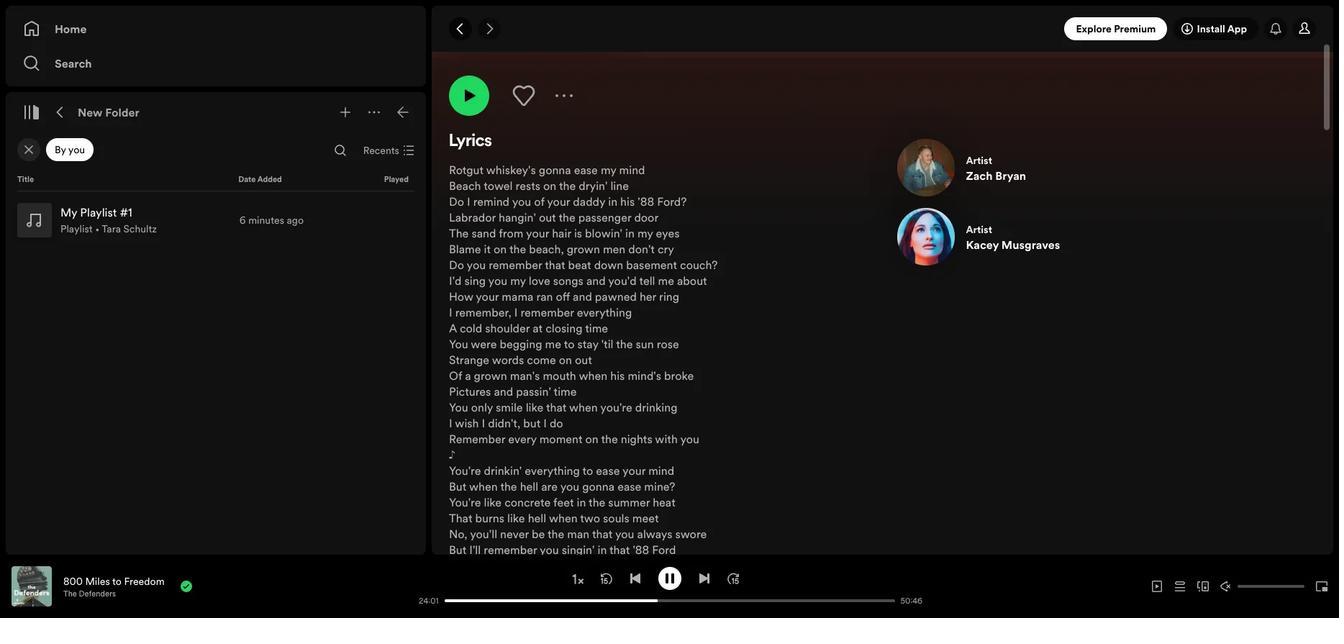 Task type: describe. For each thing, give the bounding box(es) containing it.
feet
[[553, 494, 574, 510]]

you're
[[600, 399, 632, 415]]

line
[[611, 178, 629, 194]]

the left nights
[[601, 431, 618, 447]]

sing
[[465, 273, 486, 289]]

wish
[[455, 415, 479, 431]]

kacey
[[966, 237, 999, 253]]

closing
[[546, 320, 583, 336]]

the inside rotgut whiskey's gonna ease my mind beach towel rests on the dryin' line do i remind you of your daddy in his '88 ford? labrador hangin' out the passenger door the sand from your hair is blowin' in my eyes blame it on the beach, grown men don't cry do you remember that beat down basement couch? i'd sing you my love songs and you'd tell me about how your mama ran off and pawned her ring i remember, i remember everything a cold shoulder at closing time you were begging me to stay 'til the sun rose strange words come on out of a grown man's mouth when his mind's broke pictures and passin' time you only smile like that when you're drinking i wish i didn't, but i do remember every moment on the nights with you ♪ you're drinkin' everything to ease your mind but when the hell are you gonna ease mine? you're like concrete feet in the summer heat that burns like hell when two souls meet no, you'll never be the man that you always swore but i'll remember you singin' in that '88 ford
[[449, 225, 469, 241]]

smile
[[496, 399, 523, 415]]

2 horizontal spatial to
[[583, 463, 593, 479]]

remember,
[[455, 304, 512, 320]]

search
[[55, 55, 92, 71]]

singin'
[[562, 542, 595, 558]]

always
[[637, 526, 673, 542]]

it
[[484, 241, 491, 257]]

2 do from the top
[[449, 257, 464, 273]]

broke
[[664, 368, 694, 384]]

of
[[534, 194, 545, 209]]

new
[[78, 104, 103, 120]]

how
[[449, 289, 473, 304]]

1 vertical spatial hell
[[528, 510, 546, 526]]

strange
[[449, 352, 489, 368]]

musgraves
[[1002, 237, 1060, 253]]

souls
[[603, 510, 630, 526]]

about
[[677, 273, 707, 289]]

that up skip back 15 seconds image
[[610, 542, 630, 558]]

lyrics
[[449, 133, 492, 150]]

i left do
[[544, 415, 547, 431]]

you inside option
[[68, 142, 85, 157]]

main element
[[6, 6, 426, 555]]

the up burns
[[500, 479, 517, 494]]

go back image
[[455, 23, 466, 35]]

you left always
[[615, 526, 634, 542]]

you right are at the left bottom
[[560, 479, 580, 494]]

2 you from the top
[[449, 399, 468, 415]]

1 vertical spatial his
[[610, 368, 625, 384]]

playlist
[[60, 222, 93, 236]]

0 vertical spatial remember
[[489, 257, 542, 273]]

drinkin'
[[484, 463, 522, 479]]

man
[[567, 526, 590, 542]]

Recents, List view field
[[352, 139, 423, 162]]

1 vertical spatial remember
[[521, 304, 574, 320]]

50:46
[[901, 596, 923, 606]]

now playing: 800 miles to freedom by the defenders footer
[[12, 566, 404, 607]]

miles
[[85, 574, 110, 588]]

man's
[[510, 368, 540, 384]]

dryin'
[[579, 178, 608, 194]]

her
[[640, 289, 656, 304]]

no,
[[449, 526, 468, 542]]

beach,
[[529, 241, 564, 257]]

800 miles to freedom link
[[63, 574, 165, 588]]

new folder button
[[75, 101, 142, 124]]

1 but from the top
[[449, 479, 467, 494]]

don't
[[628, 241, 655, 257]]

swore
[[675, 526, 707, 542]]

0 horizontal spatial my
[[510, 273, 526, 289]]

artist kacey musgraves
[[966, 222, 1060, 253]]

skip forward 15 seconds image
[[727, 573, 739, 584]]

hair
[[552, 225, 571, 241]]

now playing view image
[[34, 573, 45, 584]]

i left at
[[514, 304, 518, 320]]

clear filters image
[[23, 144, 35, 155]]

the inside 800 miles to freedom the defenders
[[63, 588, 77, 599]]

from
[[499, 225, 524, 241]]

remember
[[449, 431, 505, 447]]

i right the wish
[[482, 415, 485, 431]]

1 you're from the top
[[449, 463, 481, 479]]

heat
[[653, 494, 676, 510]]

i left the wish
[[449, 415, 452, 431]]

bryan
[[996, 168, 1026, 184]]

defenders
[[79, 588, 116, 599]]

1 horizontal spatial out
[[575, 352, 592, 368]]

artist for zach
[[966, 153, 992, 168]]

i left remind
[[467, 194, 470, 209]]

that right but at the bottom of the page
[[546, 399, 567, 415]]

eyes
[[656, 225, 680, 241]]

ford?
[[657, 194, 687, 209]]

do
[[550, 415, 563, 431]]

what's new image
[[1270, 23, 1282, 35]]

passin'
[[516, 384, 551, 399]]

player controls element
[[207, 567, 929, 606]]

volume off image
[[1221, 581, 1232, 592]]

songs
[[553, 273, 584, 289]]

1 vertical spatial gonna
[[582, 479, 615, 494]]

0 vertical spatial hell
[[520, 479, 538, 494]]

pawned
[[595, 289, 637, 304]]

•
[[95, 222, 99, 236]]

mine?
[[644, 479, 675, 494]]

meet
[[632, 510, 659, 526]]

your left hair
[[526, 225, 549, 241]]

towel
[[484, 178, 513, 194]]

ford
[[652, 542, 676, 558]]

home
[[55, 21, 87, 37]]

0 vertical spatial out
[[539, 209, 556, 225]]

your right how
[[476, 289, 499, 304]]

1 vertical spatial '88
[[633, 542, 649, 558]]

1 vertical spatial everything
[[525, 463, 580, 479]]

kacey musgraves image
[[897, 208, 955, 266]]

to inside 800 miles to freedom the defenders
[[112, 574, 122, 588]]

rose
[[657, 336, 679, 352]]

on right rests
[[543, 178, 557, 194]]

go forward image
[[484, 23, 495, 35]]

2 vertical spatial remember
[[484, 542, 537, 558]]

0 vertical spatial everything
[[577, 304, 632, 320]]

♪
[[449, 447, 455, 463]]

i'd
[[449, 273, 462, 289]]

0 horizontal spatial time
[[554, 384, 577, 399]]

ease up summer
[[596, 463, 620, 479]]

1 horizontal spatial my
[[601, 162, 616, 178]]

top bar and user menu element
[[432, 6, 1334, 52]]

door
[[634, 209, 659, 225]]

title
[[17, 174, 34, 185]]

premium
[[1114, 22, 1156, 36]]

every
[[508, 431, 537, 447]]

words
[[492, 352, 524, 368]]

cry
[[658, 241, 674, 257]]

previous image
[[629, 573, 641, 584]]

couch?
[[680, 257, 718, 273]]

By you checkbox
[[46, 138, 94, 161]]

schultz
[[123, 222, 157, 236]]

concrete
[[505, 494, 551, 510]]

on right it
[[494, 241, 507, 257]]

are
[[541, 479, 558, 494]]

tara
[[102, 222, 121, 236]]

and left you'd
[[586, 273, 606, 289]]

basement
[[626, 257, 677, 273]]

your down nights
[[623, 463, 646, 479]]

blame
[[449, 241, 481, 257]]

when down stay
[[579, 368, 608, 384]]

0 horizontal spatial mind
[[619, 162, 645, 178]]

you'd
[[608, 273, 637, 289]]

connect to a device image
[[1198, 581, 1209, 592]]

played
[[384, 174, 409, 185]]

burns
[[475, 510, 504, 526]]

ease up 'daddy'
[[574, 162, 598, 178]]

whiskey's
[[486, 162, 536, 178]]

0 horizontal spatial like
[[484, 494, 502, 510]]

ease left mine?
[[618, 479, 641, 494]]

the left beach,
[[510, 241, 526, 257]]

passenger
[[578, 209, 631, 225]]

i remember everything (feat. kacey musgraves) image
[[449, 0, 616, 41]]

blowin'
[[585, 225, 623, 241]]

i'll
[[469, 542, 481, 558]]



Task type: locate. For each thing, give the bounding box(es) containing it.
hell left are at the left bottom
[[520, 479, 538, 494]]

0 vertical spatial you
[[449, 336, 468, 352]]

1 vertical spatial to
[[583, 463, 593, 479]]

0 vertical spatial you're
[[449, 463, 481, 479]]

to right miles
[[112, 574, 122, 588]]

moment
[[540, 431, 583, 447]]

artist inside "artist kacey musgraves"
[[966, 222, 992, 237]]

beat
[[568, 257, 591, 273]]

but left i'll
[[449, 542, 467, 558]]

you left singin'
[[540, 542, 559, 558]]

change speed image
[[570, 572, 585, 586]]

in right 'daddy'
[[608, 194, 618, 209]]

you right with
[[680, 431, 700, 447]]

me right tell
[[658, 273, 674, 289]]

of
[[449, 368, 462, 384]]

rotgut whiskey's gonna ease my mind beach towel rests on the dryin' line do i remind you of your daddy in his '88 ford? labrador hangin' out the passenger door the sand from your hair is blowin' in my eyes blame it on the beach, grown men don't cry do you remember that beat down basement couch? i'd sing you my love songs and you'd tell me about how your mama ran off and pawned her ring i remember, i remember everything a cold shoulder at closing time you were begging me to stay 'til the sun rose strange words come on out of a grown man's mouth when his mind's broke pictures and passin' time you only smile like that when you're drinking i wish i didn't, but i do remember every moment on the nights with you ♪ you're drinkin' everything to ease your mind but when the hell are you gonna ease mine? you're like concrete feet in the summer heat that burns like hell when two souls meet no, you'll never be the man that you always swore but i'll remember you singin' in that '88 ford
[[449, 162, 718, 558]]

at
[[533, 320, 543, 336]]

down
[[594, 257, 623, 273]]

artist left bryan
[[966, 153, 992, 168]]

a
[[449, 320, 457, 336]]

1 horizontal spatial the
[[449, 225, 469, 241]]

drinking
[[635, 399, 678, 415]]

you right by
[[68, 142, 85, 157]]

you right i'd
[[467, 257, 486, 273]]

my left love
[[510, 273, 526, 289]]

group
[[12, 197, 420, 243]]

you
[[68, 142, 85, 157], [512, 194, 531, 209], [467, 257, 486, 273], [488, 273, 508, 289], [680, 431, 700, 447], [560, 479, 580, 494], [615, 526, 634, 542], [540, 542, 559, 558]]

when up burns
[[469, 479, 498, 494]]

skip back 15 seconds image
[[601, 573, 612, 584]]

and right off
[[573, 289, 592, 304]]

the left defenders
[[63, 588, 77, 599]]

folder
[[105, 104, 139, 120]]

'88 left ford
[[633, 542, 649, 558]]

everything
[[577, 304, 632, 320], [525, 463, 580, 479]]

2 horizontal spatial like
[[526, 399, 544, 415]]

gonna up the two
[[582, 479, 615, 494]]

you right sing
[[488, 273, 508, 289]]

1 vertical spatial me
[[545, 336, 561, 352]]

1 vertical spatial do
[[449, 257, 464, 273]]

that right man
[[592, 526, 613, 542]]

cold
[[460, 320, 482, 336]]

i left the cold
[[449, 304, 452, 320]]

sun
[[636, 336, 654, 352]]

rotgut
[[449, 162, 484, 178]]

explore premium button
[[1065, 17, 1168, 40]]

two
[[580, 510, 600, 526]]

1 horizontal spatial gonna
[[582, 479, 615, 494]]

his right dryin' at top
[[620, 194, 635, 209]]

labrador
[[449, 209, 496, 225]]

by you
[[55, 142, 85, 157]]

stay
[[578, 336, 599, 352]]

in right singin'
[[598, 542, 607, 558]]

0 horizontal spatial out
[[539, 209, 556, 225]]

group containing playlist
[[12, 197, 420, 243]]

0 vertical spatial me
[[658, 273, 674, 289]]

remember right i'll
[[484, 542, 537, 558]]

'til
[[601, 336, 614, 352]]

ring
[[659, 289, 679, 304]]

'88 left "ford?"
[[638, 194, 654, 209]]

you left only
[[449, 399, 468, 415]]

you're up no,
[[449, 494, 481, 510]]

when right do
[[569, 399, 598, 415]]

is
[[574, 225, 582, 241]]

1 horizontal spatial like
[[507, 510, 525, 526]]

1 horizontal spatial to
[[564, 336, 575, 352]]

the right of
[[559, 209, 576, 225]]

1 vertical spatial you
[[449, 399, 468, 415]]

0 vertical spatial time
[[585, 320, 608, 336]]

None search field
[[329, 139, 352, 162]]

next image
[[698, 573, 710, 584]]

on right come on the left bottom of the page
[[559, 352, 572, 368]]

1 vertical spatial out
[[575, 352, 592, 368]]

search in your library image
[[334, 145, 346, 156]]

playlist • tara schultz
[[60, 222, 157, 236]]

do down rotgut
[[449, 194, 464, 209]]

i
[[467, 194, 470, 209], [449, 304, 452, 320], [514, 304, 518, 320], [449, 415, 452, 431], [482, 415, 485, 431], [544, 415, 547, 431]]

everything up 'til
[[577, 304, 632, 320]]

0 vertical spatial his
[[620, 194, 635, 209]]

my left eyes
[[638, 225, 653, 241]]

do left sing
[[449, 257, 464, 273]]

artist left musgraves
[[966, 222, 992, 237]]

0 vertical spatial to
[[564, 336, 575, 352]]

1 you from the top
[[449, 336, 468, 352]]

you
[[449, 336, 468, 352], [449, 399, 468, 415]]

0 horizontal spatial me
[[545, 336, 561, 352]]

install app
[[1197, 22, 1247, 36]]

1 vertical spatial mind
[[649, 463, 674, 479]]

the left dryin' at top
[[559, 178, 576, 194]]

1 vertical spatial grown
[[474, 368, 507, 384]]

1 vertical spatial you're
[[449, 494, 481, 510]]

1 vertical spatial time
[[554, 384, 577, 399]]

everything down moment
[[525, 463, 580, 479]]

his left mind's
[[610, 368, 625, 384]]

1 artist from the top
[[966, 153, 992, 168]]

1 vertical spatial my
[[638, 225, 653, 241]]

the left summer
[[589, 494, 605, 510]]

mind up heat
[[649, 463, 674, 479]]

zach bryan link
[[966, 168, 1163, 184]]

summer
[[608, 494, 650, 510]]

shoulder
[[485, 320, 530, 336]]

me right at
[[545, 336, 561, 352]]

0 vertical spatial '88
[[638, 194, 654, 209]]

the defenders link
[[63, 588, 116, 599]]

0 horizontal spatial to
[[112, 574, 122, 588]]

in right feet
[[577, 494, 586, 510]]

his
[[620, 194, 635, 209], [610, 368, 625, 384]]

1 horizontal spatial mind
[[649, 463, 674, 479]]

1 horizontal spatial me
[[658, 273, 674, 289]]

when left the two
[[549, 510, 578, 526]]

2 horizontal spatial my
[[638, 225, 653, 241]]

recents
[[363, 143, 399, 158]]

artist inside artist zach bryan
[[966, 153, 992, 168]]

beach
[[449, 178, 481, 194]]

0 vertical spatial the
[[449, 225, 469, 241]]

you're down remember
[[449, 463, 481, 479]]

tell
[[639, 273, 655, 289]]

mama
[[502, 289, 534, 304]]

the
[[449, 225, 469, 241], [63, 588, 77, 599]]

your
[[547, 194, 570, 209], [526, 225, 549, 241], [476, 289, 499, 304], [623, 463, 646, 479]]

by
[[55, 142, 66, 157]]

install app link
[[1173, 17, 1259, 40]]

out left 'til
[[575, 352, 592, 368]]

you'll
[[470, 526, 497, 542]]

0 vertical spatial do
[[449, 194, 464, 209]]

artist
[[966, 153, 992, 168], [966, 222, 992, 237]]

1 horizontal spatial time
[[585, 320, 608, 336]]

1 horizontal spatial grown
[[567, 241, 600, 257]]

artist zach bryan
[[966, 153, 1026, 184]]

the right be on the left
[[548, 526, 564, 542]]

grown
[[567, 241, 600, 257], [474, 368, 507, 384]]

a
[[465, 368, 471, 384]]

to left stay
[[564, 336, 575, 352]]

app
[[1228, 22, 1247, 36]]

0 vertical spatial artist
[[966, 153, 992, 168]]

you left of
[[512, 194, 531, 209]]

and
[[586, 273, 606, 289], [573, 289, 592, 304], [494, 384, 513, 399]]

pictures
[[449, 384, 491, 399]]

you left were
[[449, 336, 468, 352]]

time right closing at the bottom left of page
[[585, 320, 608, 336]]

in
[[608, 194, 618, 209], [625, 225, 635, 241], [577, 494, 586, 510], [598, 542, 607, 558]]

new folder
[[78, 104, 139, 120]]

your right of
[[547, 194, 570, 209]]

1 vertical spatial artist
[[966, 222, 992, 237]]

remember down love
[[521, 304, 574, 320]]

group inside main element
[[12, 197, 420, 243]]

0 horizontal spatial gonna
[[539, 162, 571, 178]]

my
[[601, 162, 616, 178], [638, 225, 653, 241], [510, 273, 526, 289]]

like right burns
[[507, 510, 525, 526]]

like up you'll
[[484, 494, 502, 510]]

mind's
[[628, 368, 661, 384]]

in right blowin'
[[625, 225, 635, 241]]

ease
[[574, 162, 598, 178], [596, 463, 620, 479], [618, 479, 641, 494]]

zach bryan image
[[897, 139, 955, 196]]

rests
[[516, 178, 541, 194]]

2 artist from the top
[[966, 222, 992, 237]]

hangin'
[[499, 209, 536, 225]]

1 do from the top
[[449, 194, 464, 209]]

out right hangin'
[[539, 209, 556, 225]]

0 vertical spatial mind
[[619, 162, 645, 178]]

gonna up of
[[539, 162, 571, 178]]

me
[[658, 273, 674, 289], [545, 336, 561, 352]]

2 vertical spatial to
[[112, 574, 122, 588]]

search link
[[23, 49, 409, 78]]

mind right dryin' at top
[[619, 162, 645, 178]]

0 horizontal spatial grown
[[474, 368, 507, 384]]

artist for kacey
[[966, 222, 992, 237]]

0 vertical spatial gonna
[[539, 162, 571, 178]]

hell left feet
[[528, 510, 546, 526]]

remember
[[489, 257, 542, 273], [521, 304, 574, 320], [484, 542, 537, 558]]

2 vertical spatial my
[[510, 273, 526, 289]]

mind
[[619, 162, 645, 178], [649, 463, 674, 479]]

begging
[[500, 336, 542, 352]]

remind
[[473, 194, 510, 209]]

2 but from the top
[[449, 542, 467, 558]]

sand
[[472, 225, 496, 241]]

none search field inside main element
[[329, 139, 352, 162]]

2 you're from the top
[[449, 494, 481, 510]]

but up that
[[449, 479, 467, 494]]

and right only
[[494, 384, 513, 399]]

on right moment
[[585, 431, 599, 447]]

you're
[[449, 463, 481, 479], [449, 494, 481, 510]]

0 vertical spatial my
[[601, 162, 616, 178]]

the left sand
[[449, 225, 469, 241]]

0 vertical spatial grown
[[567, 241, 600, 257]]

pause image
[[664, 573, 675, 584]]

never
[[500, 526, 529, 542]]

1 vertical spatial but
[[449, 542, 467, 558]]

date added
[[238, 174, 282, 185]]

that left beat
[[545, 257, 565, 273]]

time right passin'
[[554, 384, 577, 399]]

1 vertical spatial the
[[63, 588, 77, 599]]

to right are at the left bottom
[[583, 463, 593, 479]]

come
[[527, 352, 556, 368]]

800
[[63, 574, 83, 588]]

0 horizontal spatial the
[[63, 588, 77, 599]]

nights
[[621, 431, 653, 447]]

my up 'daddy'
[[601, 162, 616, 178]]

0 vertical spatial but
[[449, 479, 467, 494]]

remember up mama
[[489, 257, 542, 273]]

like right 'smile'
[[526, 399, 544, 415]]

the right 'til
[[616, 336, 633, 352]]



Task type: vqa. For each thing, say whether or not it's contained in the screenshot.
Artist in ARTIST ZACH BRYAN
yes



